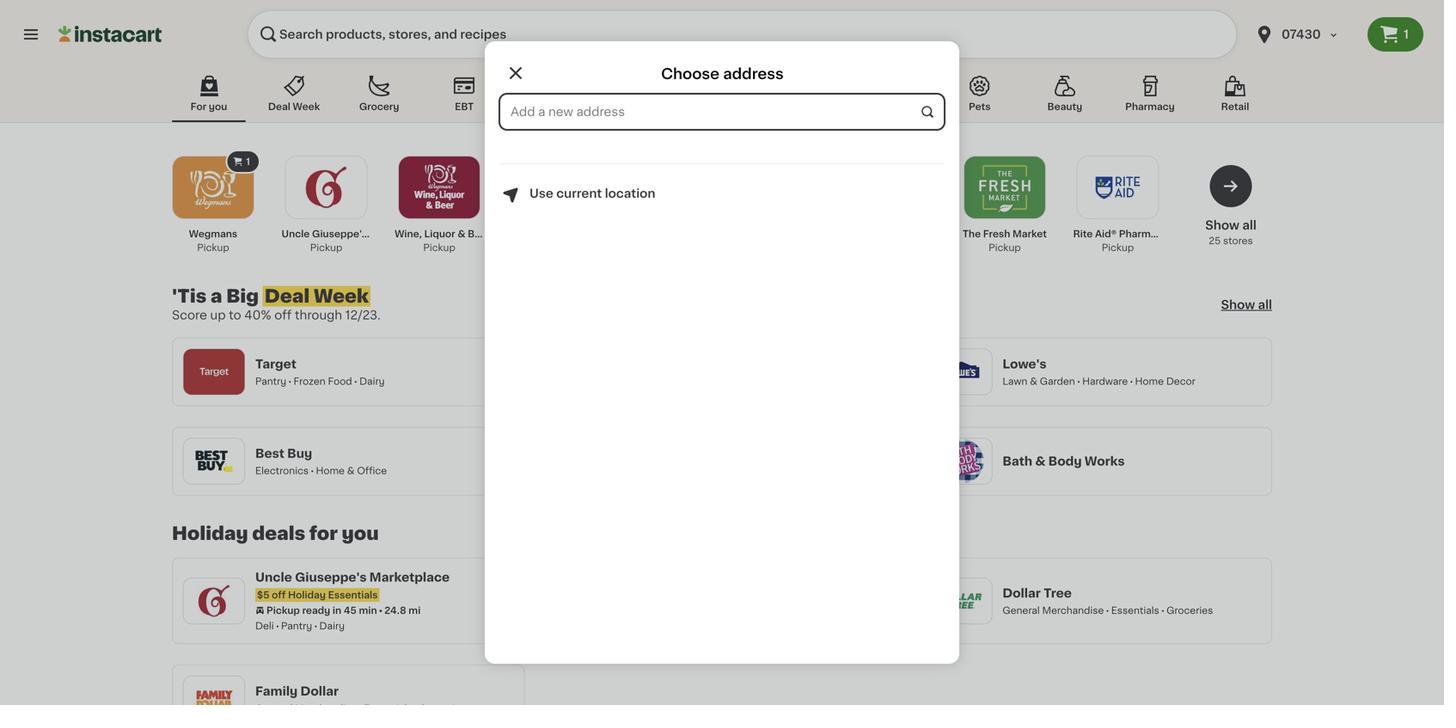 Task type: describe. For each thing, give the bounding box(es) containing it.
essentials inside 'dollar tree general merchandise essentials groceries'
[[1111, 606, 1160, 615]]

use current location button
[[500, 185, 656, 205]]

to
[[229, 309, 241, 321]]

use
[[530, 187, 554, 199]]

through
[[295, 309, 342, 321]]

show all 25 stores
[[1206, 219, 1257, 245]]

body
[[1049, 455, 1082, 467]]

the fresh market pickup
[[963, 229, 1047, 252]]

for
[[309, 524, 338, 543]]

target pantry frozen food dairy
[[255, 358, 385, 386]]

pickup inside uncle giuseppe's marketplace pickup
[[310, 243, 342, 252]]

lowe's
[[1003, 358, 1047, 370]]

25
[[1209, 236, 1221, 245]]

alcohol
[[531, 102, 568, 111]]

marketplace for uncle giuseppe's marketplace pickup
[[370, 229, 431, 239]]

giuseppe's for uncle giuseppe's marketplace $5 off holiday essentials
[[295, 571, 367, 583]]

food
[[328, 377, 352, 386]]

search address image
[[920, 104, 935, 120]]

electronics
[[255, 466, 309, 475]]

pharmacy inside rite aid® pharmacy pickup
[[1119, 229, 1169, 239]]

pickup inside wegmans pickup
[[197, 243, 229, 252]]

off inside the uncle giuseppe's marketplace $5 off holiday essentials
[[272, 590, 286, 600]]

& inside best buy electronics home & office
[[347, 466, 355, 475]]

1 inside button
[[1404, 28, 1409, 40]]

deals
[[252, 524, 305, 543]]

ready
[[302, 606, 330, 615]]

deli pantry dairy
[[255, 621, 345, 631]]

pantry for target
[[255, 377, 286, 386]]

pickup ready in 45 min
[[267, 606, 377, 615]]

family dollar
[[255, 685, 339, 697]]

up
[[210, 309, 226, 321]]

family
[[255, 685, 298, 697]]

choose address dialog
[[485, 41, 960, 664]]

bath & body works link
[[919, 427, 1273, 496]]

off inside 'tis a big deal week score up to 40% off through 12/23.
[[275, 309, 292, 321]]

pickup inside the fresh market pickup
[[989, 243, 1021, 252]]

min
[[359, 606, 377, 615]]

big
[[226, 287, 259, 305]]

beauty
[[1048, 102, 1083, 111]]

40%
[[244, 309, 271, 321]]

deal inside 'tis a big deal week score up to 40% off through 12/23.
[[265, 287, 310, 305]]

aid®
[[1095, 229, 1117, 239]]

office
[[357, 466, 387, 475]]

1 vertical spatial you
[[342, 524, 379, 543]]

'tis a big deal week score up to 40% off through 12/23.
[[172, 287, 381, 321]]

0 horizontal spatial 1
[[246, 157, 250, 166]]

12/23.
[[345, 309, 381, 321]]

wegmans
[[189, 229, 238, 239]]

a
[[211, 287, 222, 305]]

current
[[557, 187, 602, 199]]

grocery
[[359, 102, 399, 111]]

lawn
[[1003, 377, 1028, 386]]

lowe's lawn & garden hardware home decor
[[1003, 358, 1196, 386]]

pharmacy inside button
[[1126, 102, 1175, 111]]

for you
[[191, 102, 227, 111]]

location
[[605, 187, 656, 199]]

beauty button
[[1028, 72, 1102, 122]]

& inside bath & body works link
[[1036, 455, 1046, 467]]

general
[[1003, 606, 1040, 615]]

choose address
[[661, 67, 784, 81]]

ebt button
[[427, 72, 501, 122]]

fresh
[[983, 229, 1011, 239]]

45
[[344, 606, 357, 615]]

show all
[[1221, 299, 1273, 311]]

in
[[333, 606, 341, 615]]

gifts button
[[598, 72, 672, 122]]

for
[[191, 102, 207, 111]]

pets button
[[943, 72, 1017, 122]]

uncle giuseppe's marketplace pickup
[[282, 229, 431, 252]]

bath
[[1003, 455, 1033, 467]]

rite
[[1073, 229, 1093, 239]]

stores
[[1224, 236, 1253, 245]]

'tis
[[172, 287, 207, 305]]

24.8 mi
[[385, 606, 421, 615]]

garden
[[1040, 377, 1075, 386]]

best
[[255, 448, 285, 460]]

show all button
[[1221, 296, 1273, 313]]

bath & body works
[[1003, 455, 1125, 467]]

score
[[172, 309, 207, 321]]



Task type: locate. For each thing, give the bounding box(es) containing it.
uncle giuseppe's marketplace $5 off holiday essentials
[[255, 571, 450, 600]]

holiday up 'ready'
[[288, 590, 326, 600]]

pharmacy right beauty
[[1126, 102, 1175, 111]]

essentials inside the uncle giuseppe's marketplace $5 off holiday essentials
[[328, 590, 378, 600]]

deli
[[255, 621, 274, 631]]

uncle up 'tis a big deal week score up to 40% off through 12/23.
[[282, 229, 310, 239]]

you
[[209, 102, 227, 111], [342, 524, 379, 543]]

home inside lowe's lawn & garden hardware home decor
[[1135, 377, 1164, 386]]

1 vertical spatial essentials
[[1111, 606, 1160, 615]]

works
[[1085, 455, 1125, 467]]

essentials left groceries
[[1111, 606, 1160, 615]]

0 horizontal spatial dairy
[[319, 621, 345, 631]]

giuseppe's inside the uncle giuseppe's marketplace $5 off holiday essentials
[[295, 571, 367, 583]]

week left grocery
[[293, 102, 320, 111]]

giuseppe's for uncle giuseppe's marketplace pickup
[[312, 229, 367, 239]]

pharmacy right aid®
[[1119, 229, 1169, 239]]

show inside popup button
[[1221, 299, 1255, 311]]

marketplace for uncle giuseppe's marketplace $5 off holiday essentials
[[370, 571, 450, 583]]

1 vertical spatial dairy
[[319, 621, 345, 631]]

0 vertical spatial dollar
[[1003, 587, 1041, 599]]

week inside button
[[293, 102, 320, 111]]

dollar inside 'dollar tree general merchandise essentials groceries'
[[1003, 587, 1041, 599]]

holiday deals for you
[[172, 524, 379, 543]]

1 horizontal spatial home
[[1135, 377, 1164, 386]]

for you button
[[172, 72, 246, 122]]

0 vertical spatial dairy
[[359, 377, 385, 386]]

tab panel
[[163, 150, 1281, 705]]

$5
[[257, 590, 270, 600]]

1 vertical spatial dollar
[[301, 685, 339, 697]]

1 vertical spatial deal
[[265, 287, 310, 305]]

0 horizontal spatial home
[[316, 466, 345, 475]]

wegmans pickup
[[189, 229, 238, 252]]

uncle
[[282, 229, 310, 239], [255, 571, 292, 583]]

target
[[255, 358, 297, 370]]

home
[[1135, 377, 1164, 386], [316, 466, 345, 475]]

week
[[293, 102, 320, 111], [314, 287, 369, 305]]

0 vertical spatial marketplace
[[370, 229, 431, 239]]

tab panel containing 'tis a big
[[163, 150, 1281, 705]]

uncle inside the uncle giuseppe's marketplace $5 off holiday essentials
[[255, 571, 292, 583]]

uncle up $5
[[255, 571, 292, 583]]

0 vertical spatial holiday
[[172, 524, 248, 543]]

show
[[1206, 219, 1240, 231], [1221, 299, 1255, 311]]

show for show all 25 stores
[[1206, 219, 1240, 231]]

1 vertical spatial pantry
[[281, 621, 312, 631]]

1 marketplace from the top
[[370, 229, 431, 239]]

pickup link
[[395, 156, 484, 255]]

1 vertical spatial off
[[272, 590, 286, 600]]

0 vertical spatial giuseppe's
[[312, 229, 367, 239]]

retail
[[1222, 102, 1250, 111]]

deal week
[[268, 102, 320, 111]]

frozen
[[294, 377, 326, 386]]

hardware
[[1083, 377, 1128, 386]]

dollar up general
[[1003, 587, 1041, 599]]

dollar inside family dollar link
[[301, 685, 339, 697]]

all for show all 25 stores
[[1243, 219, 1257, 231]]

deal
[[268, 102, 291, 111], [265, 287, 310, 305]]

retail button
[[1199, 72, 1273, 122]]

1 horizontal spatial all
[[1258, 299, 1273, 311]]

home left office
[[316, 466, 345, 475]]

1 horizontal spatial you
[[342, 524, 379, 543]]

show down stores
[[1221, 299, 1255, 311]]

dollar tree general merchandise essentials groceries
[[1003, 587, 1213, 615]]

you inside button
[[209, 102, 227, 111]]

use current location
[[530, 187, 656, 199]]

1 horizontal spatial essentials
[[1111, 606, 1160, 615]]

pharmacy
[[1126, 102, 1175, 111], [1119, 229, 1169, 239]]

0 horizontal spatial holiday
[[172, 524, 248, 543]]

show inside "show all 25 stores"
[[1206, 219, 1240, 231]]

gifts
[[623, 102, 647, 111]]

1 horizontal spatial dollar
[[1003, 587, 1041, 599]]

giuseppe's up in
[[295, 571, 367, 583]]

all inside popup button
[[1258, 299, 1273, 311]]

& left office
[[347, 466, 355, 475]]

essentials up the 45
[[328, 590, 378, 600]]

pantry down 'ready'
[[281, 621, 312, 631]]

giuseppe's inside uncle giuseppe's marketplace pickup
[[312, 229, 367, 239]]

& right lawn
[[1030, 377, 1038, 386]]

0 vertical spatial week
[[293, 102, 320, 111]]

market
[[1013, 229, 1047, 239]]

week inside 'tis a big deal week score up to 40% off through 12/23.
[[314, 287, 369, 305]]

1 vertical spatial show
[[1221, 299, 1255, 311]]

1 vertical spatial all
[[1258, 299, 1273, 311]]

24.8
[[385, 606, 406, 615]]

marketplace
[[370, 229, 431, 239], [370, 571, 450, 583]]

alcohol button
[[513, 72, 587, 122]]

decor
[[1167, 377, 1196, 386]]

deal week button
[[257, 72, 331, 122]]

1 vertical spatial pharmacy
[[1119, 229, 1169, 239]]

essentials
[[328, 590, 378, 600], [1111, 606, 1160, 615]]

grocery button
[[342, 72, 416, 122]]

marketplace inside uncle giuseppe's marketplace pickup
[[370, 229, 431, 239]]

off right $5
[[272, 590, 286, 600]]

address
[[723, 67, 784, 81]]

all inside "show all 25 stores"
[[1243, 219, 1257, 231]]

family dollar link
[[172, 665, 525, 705]]

1 horizontal spatial 1
[[1404, 28, 1409, 40]]

dollar right family
[[301, 685, 339, 697]]

0 vertical spatial deal
[[268, 102, 291, 111]]

groceries
[[1167, 606, 1213, 615]]

  text field
[[500, 95, 944, 129]]

0 vertical spatial off
[[275, 309, 292, 321]]

off right 40% in the top left of the page
[[275, 309, 292, 321]]

pharmacy button
[[1113, 72, 1187, 122]]

deal inside button
[[268, 102, 291, 111]]

1 vertical spatial week
[[314, 287, 369, 305]]

&
[[1030, 377, 1038, 386], [1036, 455, 1046, 467], [347, 466, 355, 475]]

ebt
[[455, 102, 474, 111]]

giuseppe's up through
[[312, 229, 367, 239]]

dairy down in
[[319, 621, 345, 631]]

uncle inside uncle giuseppe's marketplace pickup
[[282, 229, 310, 239]]

all
[[1243, 219, 1257, 231], [1258, 299, 1273, 311]]

week up 12/23.
[[314, 287, 369, 305]]

uncle for uncle giuseppe's marketplace pickup
[[282, 229, 310, 239]]

pickup inside rite aid® pharmacy pickup
[[1102, 243, 1134, 252]]

instacart image
[[58, 24, 162, 45]]

1 button
[[1368, 17, 1424, 52]]

holiday
[[172, 524, 248, 543], [288, 590, 326, 600]]

mi
[[409, 606, 421, 615]]

home inside best buy electronics home & office
[[316, 466, 345, 475]]

dairy right food
[[359, 377, 385, 386]]

deal right for you
[[268, 102, 291, 111]]

holiday inside the uncle giuseppe's marketplace $5 off holiday essentials
[[288, 590, 326, 600]]

merchandise
[[1042, 606, 1104, 615]]

uncle for uncle giuseppe's marketplace $5 off holiday essentials
[[255, 571, 292, 583]]

0 vertical spatial 1
[[1404, 28, 1409, 40]]

giuseppe's
[[312, 229, 367, 239], [295, 571, 367, 583]]

shop categories tab list
[[172, 72, 1273, 122]]

0 vertical spatial all
[[1243, 219, 1257, 231]]

& right bath
[[1036, 455, 1046, 467]]

2 marketplace from the top
[[370, 571, 450, 583]]

1 vertical spatial giuseppe's
[[295, 571, 367, 583]]

0 horizontal spatial you
[[209, 102, 227, 111]]

1
[[1404, 28, 1409, 40], [246, 157, 250, 166]]

pantry inside target pantry frozen food dairy
[[255, 377, 286, 386]]

0 vertical spatial essentials
[[328, 590, 378, 600]]

0 vertical spatial show
[[1206, 219, 1240, 231]]

home left decor
[[1135, 377, 1164, 386]]

choose
[[661, 67, 720, 81]]

best buy electronics home & office
[[255, 448, 387, 475]]

0 vertical spatial pantry
[[255, 377, 286, 386]]

pantry for deli
[[281, 621, 312, 631]]

pickup inside the pickup link
[[423, 243, 456, 252]]

marketplace inside the uncle giuseppe's marketplace $5 off holiday essentials
[[370, 571, 450, 583]]

0 horizontal spatial essentials
[[328, 590, 378, 600]]

0 vertical spatial you
[[209, 102, 227, 111]]

tree
[[1044, 587, 1072, 599]]

rite aid® pharmacy pickup
[[1073, 229, 1169, 252]]

deal up 40% in the top left of the page
[[265, 287, 310, 305]]

the
[[963, 229, 981, 239]]

0 horizontal spatial all
[[1243, 219, 1257, 231]]

0 vertical spatial pharmacy
[[1126, 102, 1175, 111]]

all for show all
[[1258, 299, 1273, 311]]

pantry down target
[[255, 377, 286, 386]]

& inside lowe's lawn & garden hardware home decor
[[1030, 377, 1038, 386]]

  text field inside choose address dialog
[[500, 95, 944, 129]]

1 horizontal spatial dairy
[[359, 377, 385, 386]]

holiday left deals
[[172, 524, 248, 543]]

1 vertical spatial uncle
[[255, 571, 292, 583]]

show for show all
[[1221, 299, 1255, 311]]

show up 25
[[1206, 219, 1240, 231]]

1 vertical spatial 1
[[246, 157, 250, 166]]

1 horizontal spatial holiday
[[288, 590, 326, 600]]

0 vertical spatial uncle
[[282, 229, 310, 239]]

0 horizontal spatial dollar
[[301, 685, 339, 697]]

0 vertical spatial home
[[1135, 377, 1164, 386]]

1 vertical spatial holiday
[[288, 590, 326, 600]]

1 vertical spatial home
[[316, 466, 345, 475]]

dairy inside target pantry frozen food dairy
[[359, 377, 385, 386]]

buy
[[287, 448, 312, 460]]

pets
[[969, 102, 991, 111]]

dollar
[[1003, 587, 1041, 599], [301, 685, 339, 697]]

1 vertical spatial marketplace
[[370, 571, 450, 583]]



Task type: vqa. For each thing, say whether or not it's contained in the screenshot.
•
no



